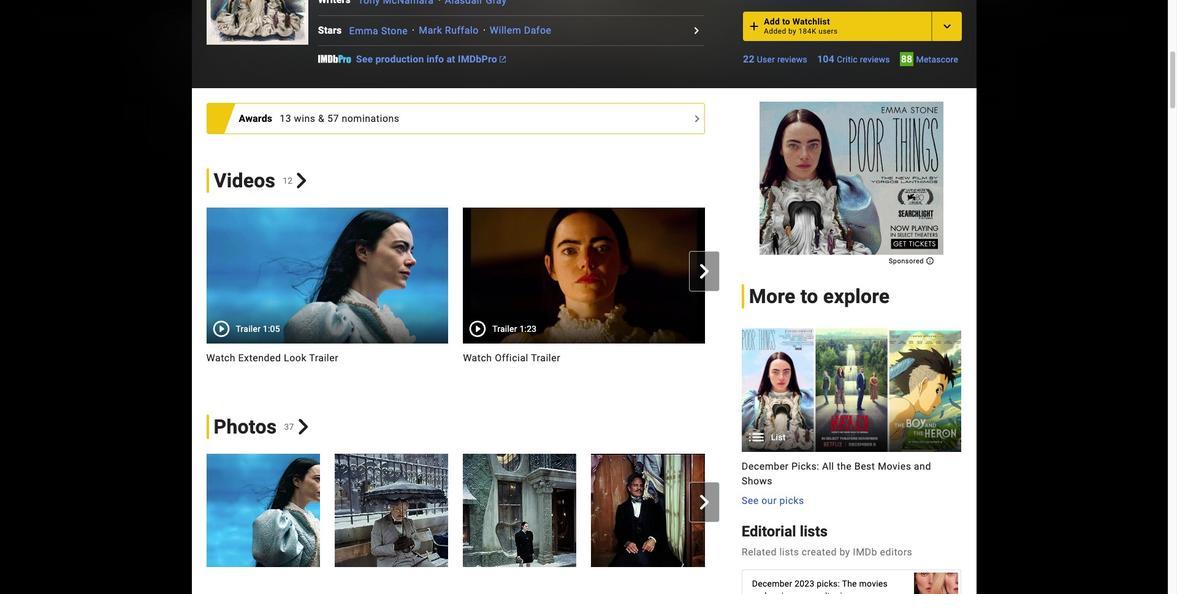 Task type: locate. For each thing, give the bounding box(es) containing it.
extended look trailer image
[[206, 208, 448, 344]]

december inside december 2023 picks: the movies and series you can't miss
[[752, 580, 793, 590]]

see down "emma"
[[356, 54, 373, 65]]

0 vertical spatial see
[[356, 54, 373, 65]]

trailer 1:23
[[493, 324, 537, 334]]

22
[[743, 53, 755, 65]]

0 vertical spatial by
[[789, 27, 797, 36]]

watch official trailer link
[[463, 351, 705, 366]]

trailer 1:23 link
[[463, 208, 705, 344]]

list group
[[742, 329, 962, 452]]

1 horizontal spatial official
[[752, 353, 785, 364]]

emma
[[349, 25, 379, 36]]

sponsored content section
[[760, 102, 944, 265]]

0 horizontal spatial watch
[[206, 353, 236, 364]]

0 horizontal spatial see
[[356, 54, 373, 65]]

to
[[782, 17, 790, 26], [801, 285, 818, 308]]

official down trailer 1:23
[[495, 353, 529, 364]]

user
[[757, 55, 775, 64]]

willem dafoe
[[490, 25, 552, 36]]

1 official from the left
[[495, 353, 529, 364]]

&
[[318, 113, 325, 125]]

reviews inside 104 critic reviews
[[860, 55, 890, 64]]

can't
[[812, 592, 830, 595]]

official inside watch official trailer link
[[495, 353, 529, 364]]

wins
[[294, 113, 316, 125]]

at
[[447, 54, 455, 65]]

and
[[914, 461, 931, 473], [752, 592, 767, 595]]

trailer left 1:05
[[236, 324, 261, 334]]

0 horizontal spatial lists
[[780, 547, 799, 559]]

willem
[[490, 25, 521, 36]]

1 horizontal spatial lists
[[800, 523, 828, 541]]

imdb
[[853, 547, 878, 559]]

0 vertical spatial chevron right inline image
[[697, 264, 712, 279]]

chevron right inline image
[[697, 264, 712, 279], [295, 420, 311, 435], [697, 496, 712, 510]]

group
[[206, 0, 308, 45], [192, 208, 962, 381], [720, 208, 962, 344], [742, 329, 962, 509], [192, 454, 833, 568]]

official
[[495, 353, 529, 364], [752, 353, 785, 364]]

1 vertical spatial chevron right inline image
[[295, 420, 311, 435]]

2 mark ruffalo in poor things (2023) image from the left
[[591, 454, 705, 568]]

trailer left 1:23
[[493, 324, 517, 334]]

1 horizontal spatial by
[[840, 547, 850, 559]]

reviews inside 22 user reviews
[[778, 55, 808, 64]]

lists up created
[[800, 523, 828, 541]]

see left our
[[742, 495, 759, 507]]

to inside add to watchlist added by 184k users
[[782, 17, 790, 26]]

awards button
[[239, 111, 280, 126]]

see our picks
[[742, 495, 804, 507]]

to right add on the top right of the page
[[782, 17, 790, 26]]

december up series
[[752, 580, 793, 590]]

to right more
[[801, 285, 818, 308]]

1 horizontal spatial and
[[914, 461, 931, 473]]

1:05
[[263, 324, 280, 334]]

watch for watch official teaser
[[720, 353, 749, 364]]

1 horizontal spatial watch
[[463, 353, 492, 364]]

reviews right 'critic' at the top
[[860, 55, 890, 64]]

info
[[427, 54, 444, 65]]

0 horizontal spatial to
[[782, 17, 790, 26]]

the
[[837, 461, 852, 473]]

1 vertical spatial see
[[742, 495, 759, 507]]

1 vertical spatial and
[[752, 592, 767, 595]]

add image
[[747, 19, 762, 34]]

0 horizontal spatial by
[[789, 27, 797, 36]]

1 horizontal spatial emma stone in poor things (2023) image
[[463, 454, 577, 568]]

trailer 1:05 group
[[206, 208, 448, 344]]

1:23
[[520, 324, 537, 334]]

reviews
[[778, 55, 808, 64], [860, 55, 890, 64]]

see inside see our picks button
[[742, 495, 759, 507]]

our
[[762, 495, 777, 507]]

watch inside "group"
[[206, 353, 236, 364]]

critic
[[837, 55, 858, 64]]

december
[[742, 461, 789, 473], [752, 580, 793, 590]]

0 vertical spatial december
[[742, 461, 789, 473]]

movies
[[878, 461, 912, 473]]

2 vertical spatial chevron right inline image
[[697, 496, 712, 510]]

watch
[[206, 353, 236, 364], [463, 353, 492, 364], [720, 353, 749, 364]]

by left the 184k
[[789, 27, 797, 36]]

trailer down 1:23
[[531, 353, 561, 364]]

1 vertical spatial december
[[752, 580, 793, 590]]

added
[[764, 27, 787, 36]]

and right movies
[[914, 461, 931, 473]]

see inside see production info at imdbpro button
[[356, 54, 373, 65]]

0 vertical spatial and
[[914, 461, 931, 473]]

0 horizontal spatial official
[[495, 353, 529, 364]]

1 emma stone in poor things (2023) image from the left
[[206, 454, 320, 568]]

related lists created by imdb editors
[[742, 547, 913, 559]]

by inside add to watchlist added by 184k users
[[789, 27, 797, 36]]

december inside december picks: all the best movies and shows
[[742, 461, 789, 473]]

see more awards and nominations image
[[690, 111, 705, 126]]

2 reviews from the left
[[860, 55, 890, 64]]

trailer
[[236, 324, 261, 334], [493, 324, 517, 334], [309, 353, 339, 364], [531, 353, 561, 364]]

mark ruffalo in poor things (2023) image
[[335, 454, 448, 568], [591, 454, 705, 568]]

0 horizontal spatial and
[[752, 592, 767, 595]]

more
[[749, 285, 796, 308]]

december up shows
[[742, 461, 789, 473]]

watch official trailer
[[463, 353, 561, 364]]

and left series
[[752, 592, 767, 595]]

2 horizontal spatial watch
[[720, 353, 749, 364]]

13
[[280, 113, 291, 125]]

best
[[855, 461, 875, 473]]

88 metascore
[[901, 53, 959, 65]]

list
[[771, 433, 786, 443]]

picks:
[[817, 580, 840, 590]]

emma stone in poor things (2023) image
[[206, 454, 320, 568], [463, 454, 577, 568]]

ruffalo
[[445, 25, 479, 36]]

lists for editorial
[[800, 523, 828, 541]]

editors
[[880, 547, 913, 559]]

3 watch from the left
[[720, 353, 749, 364]]

watch for watch official trailer
[[463, 353, 492, 364]]

2 emma stone in poor things (2023) image from the left
[[463, 454, 577, 568]]

watchlist
[[793, 17, 830, 26]]

0 vertical spatial lists
[[800, 523, 828, 541]]

watch official trailer group
[[463, 208, 705, 381]]

by
[[789, 27, 797, 36], [840, 547, 850, 559]]

1 horizontal spatial to
[[801, 285, 818, 308]]

lists
[[800, 523, 828, 541], [780, 547, 799, 559]]

mark ruffalo button
[[419, 25, 479, 36]]

1 vertical spatial to
[[801, 285, 818, 308]]

1 watch from the left
[[206, 353, 236, 364]]

trailer 1:23 group
[[463, 208, 705, 344]]

see
[[356, 54, 373, 65], [742, 495, 759, 507]]

editorial lists
[[742, 523, 828, 541]]

0 horizontal spatial emma stone in poor things (2023) image
[[206, 454, 320, 568]]

reviews for 104
[[860, 55, 890, 64]]

explore
[[824, 285, 890, 308]]

2 official from the left
[[752, 353, 785, 364]]

1 horizontal spatial see
[[742, 495, 759, 507]]

2 watch from the left
[[463, 353, 492, 364]]

see production info at imdbpro
[[356, 54, 497, 65]]

created
[[802, 547, 837, 559]]

official inside watch official teaser link
[[752, 353, 785, 364]]

0 vertical spatial to
[[782, 17, 790, 26]]

suzy bemba and emma stone in poor things (2023) image
[[720, 454, 833, 568]]

see full cast and crew image
[[689, 23, 704, 38]]

0 horizontal spatial reviews
[[778, 55, 808, 64]]

1 vertical spatial lists
[[780, 547, 799, 559]]

chevron right inline image
[[294, 173, 310, 189]]

lists down editorial lists
[[780, 547, 799, 559]]

1 reviews from the left
[[778, 55, 808, 64]]

stone
[[381, 25, 408, 36]]

1 horizontal spatial reviews
[[860, 55, 890, 64]]

reviews right user
[[778, 55, 808, 64]]

by left imdb
[[840, 547, 850, 559]]

official left teaser
[[752, 353, 785, 364]]

imdbpro
[[458, 54, 497, 65]]

see for see production info at imdbpro
[[356, 54, 373, 65]]

104 critic reviews
[[817, 53, 890, 65]]

0 horizontal spatial mark ruffalo in poor things (2023) image
[[335, 454, 448, 568]]

stars button
[[318, 23, 349, 38]]

1 horizontal spatial mark ruffalo in poor things (2023) image
[[591, 454, 705, 568]]



Task type: vqa. For each thing, say whether or not it's contained in the screenshot.
Watch Extended Look Trailer
yes



Task type: describe. For each thing, give the bounding box(es) containing it.
mark ruffalo
[[419, 25, 479, 36]]

chevron right inline image for photos
[[697, 496, 712, 510]]

nominations
[[342, 113, 400, 125]]

official for trailer
[[495, 353, 529, 364]]

december 2023 picks: the movies and series you can't miss
[[752, 580, 888, 595]]

see our picks button
[[742, 494, 804, 509]]

group containing december picks: all the best movies and shows
[[742, 329, 962, 509]]

stars
[[318, 24, 342, 36]]

22 user reviews
[[743, 53, 808, 65]]

list link
[[742, 329, 962, 452]]

extended
[[238, 353, 281, 364]]

104
[[817, 53, 835, 65]]

related
[[742, 547, 777, 559]]

1 vertical spatial by
[[840, 547, 850, 559]]

you
[[795, 592, 810, 595]]

photos
[[214, 416, 277, 439]]

mark ruffalo and emma stone in poor things (2023) image
[[206, 0, 308, 45]]

57
[[327, 113, 339, 125]]

1 mark ruffalo in poor things (2023) image from the left
[[335, 454, 448, 568]]

sponsored
[[889, 257, 926, 265]]

the
[[842, 580, 857, 590]]

emma stone button
[[349, 25, 408, 36]]

editorial
[[742, 523, 796, 541]]

picks
[[780, 495, 804, 507]]

awards
[[239, 113, 272, 124]]

trailer right look
[[309, 353, 339, 364]]

watch extended look trailer group
[[206, 208, 448, 381]]

december picks: all the best movies and shows link
[[742, 460, 962, 489]]

watch official teaser link
[[720, 351, 962, 366]]

more to explore
[[749, 285, 890, 308]]

see production info at imdbpro button
[[356, 54, 506, 69]]

picks:
[[792, 461, 820, 473]]

watch official teaser group
[[720, 208, 962, 381]]

dafoe
[[524, 25, 552, 36]]

emma stone
[[349, 25, 408, 36]]

watch official teaser
[[720, 353, 819, 364]]

37
[[284, 423, 294, 432]]

2023
[[795, 580, 815, 590]]

videos
[[214, 169, 275, 193]]

88
[[901, 53, 913, 65]]

add title to another list image
[[940, 19, 955, 34]]

miss
[[833, 592, 852, 595]]

shows
[[742, 476, 773, 487]]

add to watchlist added by 184k users
[[764, 17, 838, 36]]

users
[[819, 27, 838, 36]]

trailer 1:05 link
[[206, 208, 448, 344]]

and inside december 2023 picks: the movies and series you can't miss
[[752, 592, 767, 595]]

and inside december picks: all the best movies and shows
[[914, 461, 931, 473]]

12
[[283, 176, 293, 186]]

watch extended look trailer link
[[206, 351, 448, 366]]

series
[[769, 592, 793, 595]]

mark
[[419, 25, 442, 36]]

group containing watch extended look trailer
[[192, 208, 962, 381]]

official trailer image
[[463, 208, 705, 344]]

184k
[[799, 27, 817, 36]]

launch inline image
[[500, 57, 506, 63]]

movies
[[859, 580, 888, 590]]

chevron right inline image for videos
[[697, 264, 712, 279]]

look
[[284, 353, 307, 364]]

production art image
[[742, 329, 962, 452]]

teaser
[[788, 353, 819, 364]]

december for shows
[[742, 461, 789, 473]]

watch extended look trailer
[[206, 353, 339, 364]]

see full cast and crew element
[[318, 0, 358, 7]]

production
[[376, 54, 424, 65]]

watch for watch extended look trailer
[[206, 353, 236, 364]]

metascore
[[916, 55, 959, 64]]

december picks: all the best movies and shows
[[742, 461, 931, 487]]

willem dafoe button
[[490, 25, 552, 36]]

lists for related
[[780, 547, 799, 559]]

see for see our picks
[[742, 495, 759, 507]]

december for you
[[752, 580, 793, 590]]

trailer 1:05
[[236, 324, 280, 334]]

to for add
[[782, 17, 790, 26]]

to for more
[[801, 285, 818, 308]]

add
[[764, 17, 780, 26]]

reviews for 22
[[778, 55, 808, 64]]

official teaser image
[[720, 208, 962, 344]]

trailer inside "link"
[[493, 324, 517, 334]]

december 2023 picks: the movies and series you can't miss link
[[743, 571, 961, 595]]

13 wins & 57 nominations
[[280, 113, 400, 125]]

official for teaser
[[752, 353, 785, 364]]

all
[[822, 461, 834, 473]]



